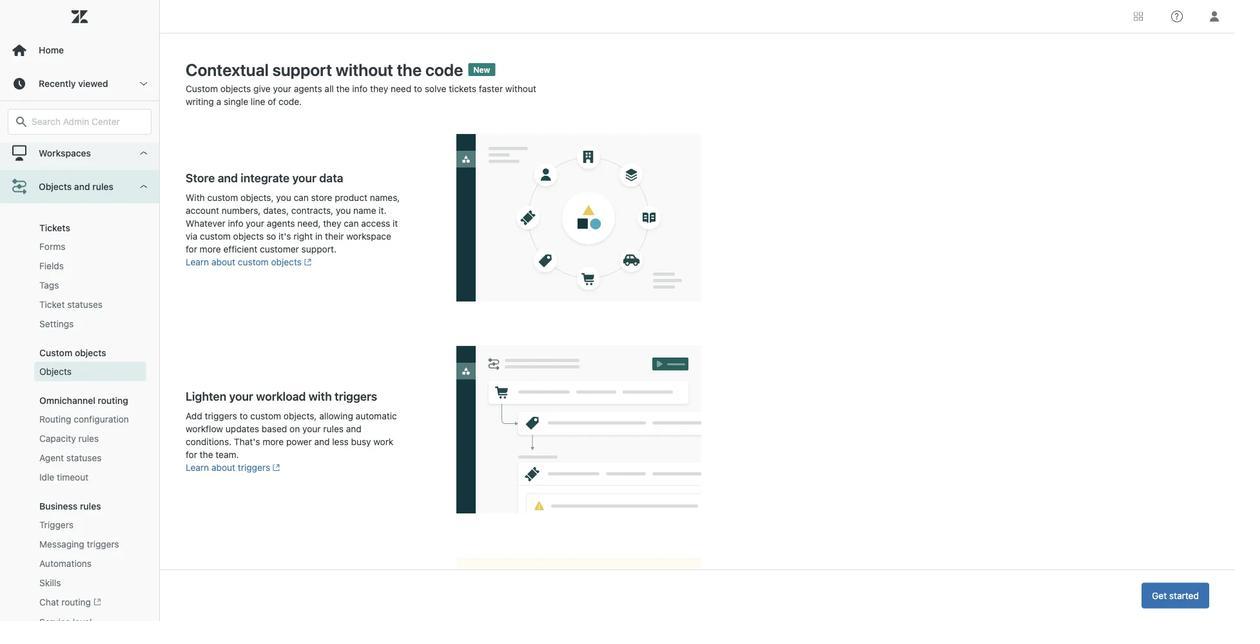Task type: vqa. For each thing, say whether or not it's contained in the screenshot.
Schedules LINK
no



Task type: describe. For each thing, give the bounding box(es) containing it.
routing configuration element
[[39, 413, 129, 426]]

chat routing
[[39, 597, 91, 608]]

skills link
[[34, 574, 146, 593]]

recently
[[39, 78, 76, 89]]

custom objects
[[39, 348, 106, 358]]

messaging
[[39, 539, 84, 550]]

triggers
[[39, 520, 74, 531]]

objects element
[[39, 366, 72, 378]]

tickets
[[39, 223, 70, 233]]

triggers
[[87, 539, 119, 550]]

idle
[[39, 472, 54, 483]]

chat
[[39, 597, 59, 608]]

forms element
[[39, 240, 65, 253]]

help image
[[1172, 11, 1183, 22]]

tags link
[[34, 276, 146, 295]]

chat routing link
[[34, 593, 146, 613]]

service level agreements element
[[39, 617, 141, 622]]

none search field inside the primary element
[[1, 109, 158, 135]]

capacity
[[39, 434, 76, 444]]

business rules
[[39, 501, 101, 512]]

side conversations element
[[39, 144, 118, 157]]

statuses for agent statuses
[[66, 453, 102, 464]]

idle timeout element
[[39, 471, 89, 484]]

agent statuses link
[[34, 449, 146, 468]]

home button
[[0, 34, 159, 67]]

automations element
[[39, 558, 92, 571]]

tree containing side conversations
[[0, 0, 159, 622]]

agent statuses element
[[39, 452, 102, 465]]

routing
[[39, 414, 71, 425]]

Search Admin Center field
[[32, 116, 143, 128]]

side conversations
[[39, 145, 118, 155]]

triggers link
[[34, 516, 146, 535]]

routing for omnichannel routing
[[98, 396, 128, 406]]

triggers element
[[39, 519, 74, 532]]

recently viewed
[[39, 78, 108, 89]]

objects and rules button
[[0, 170, 159, 204]]

workspaces
[[39, 148, 91, 159]]

messaging triggers
[[39, 539, 119, 550]]

idle timeout link
[[34, 468, 146, 487]]

routing configuration link
[[34, 410, 146, 429]]

messaging triggers element
[[39, 538, 119, 551]]

tags
[[39, 280, 59, 291]]

settings element
[[39, 318, 74, 331]]

custom objects element
[[39, 348, 106, 358]]

routing for chat routing
[[61, 597, 91, 608]]

and
[[74, 181, 90, 192]]

objects
[[75, 348, 106, 358]]

configuration
[[74, 414, 129, 425]]



Task type: locate. For each thing, give the bounding box(es) containing it.
forms
[[39, 241, 65, 252]]

rules up triggers link
[[80, 501, 101, 512]]

objects for objects and rules
[[39, 181, 72, 192]]

routing
[[98, 396, 128, 406], [61, 597, 91, 608]]

0 horizontal spatial routing
[[61, 597, 91, 608]]

2 tree item from the top
[[0, 170, 159, 622]]

objects
[[39, 181, 72, 192], [39, 367, 72, 377]]

statuses down tags link
[[67, 299, 103, 310]]

viewed
[[78, 78, 108, 89]]

rules
[[92, 181, 113, 192], [78, 434, 99, 444], [80, 501, 101, 512]]

objects inside dropdown button
[[39, 181, 72, 192]]

capacity rules link
[[34, 429, 146, 449]]

routing configuration
[[39, 414, 129, 425]]

custom
[[39, 348, 72, 358]]

rules for capacity rules
[[78, 434, 99, 444]]

ticket statuses element
[[39, 298, 103, 311]]

fields link
[[34, 257, 146, 276]]

side conversations link
[[34, 140, 146, 160]]

None search field
[[1, 109, 158, 135]]

fields
[[39, 261, 64, 271]]

skills element
[[39, 577, 61, 590]]

tree item
[[0, 0, 159, 170], [0, 170, 159, 622]]

tree item containing side conversations
[[0, 0, 159, 170]]

forms link
[[34, 237, 146, 257]]

0 vertical spatial routing
[[98, 396, 128, 406]]

statuses down capacity rules link
[[66, 453, 102, 464]]

0 vertical spatial rules
[[92, 181, 113, 192]]

objects down custom
[[39, 367, 72, 377]]

idle timeout
[[39, 472, 89, 483]]

fields element
[[39, 260, 64, 273]]

rules for business rules
[[80, 501, 101, 512]]

ticket statuses link
[[34, 295, 146, 315]]

zendesk products image
[[1134, 12, 1143, 21]]

messaging triggers link
[[34, 535, 146, 555]]

conversations
[[60, 145, 118, 155]]

1 tree item from the top
[[0, 0, 159, 170]]

rules right and on the top left
[[92, 181, 113, 192]]

ticket
[[39, 299, 65, 310]]

automations link
[[34, 555, 146, 574]]

1 vertical spatial routing
[[61, 597, 91, 608]]

0 vertical spatial objects
[[39, 181, 72, 192]]

agent
[[39, 453, 64, 464]]

tree
[[0, 0, 159, 622]]

omnichannel routing element
[[39, 396, 128, 406]]

agent statuses
[[39, 453, 102, 464]]

objects for objects
[[39, 367, 72, 377]]

1 horizontal spatial routing
[[98, 396, 128, 406]]

statuses inside 'link'
[[66, 453, 102, 464]]

ticket statuses
[[39, 299, 103, 310]]

1 vertical spatial statuses
[[66, 453, 102, 464]]

skills
[[39, 578, 61, 589]]

chat routing element
[[39, 596, 101, 610]]

rules inside dropdown button
[[92, 181, 113, 192]]

objects link
[[34, 362, 146, 382]]

recently viewed button
[[0, 67, 159, 101]]

capacity rules
[[39, 434, 99, 444]]

settings link
[[34, 315, 146, 334]]

omnichannel
[[39, 396, 95, 406]]

2 vertical spatial rules
[[80, 501, 101, 512]]

1 vertical spatial objects
[[39, 367, 72, 377]]

timeout
[[57, 472, 89, 483]]

automations
[[39, 559, 92, 569]]

home
[[39, 45, 64, 55]]

objects inside group
[[39, 367, 72, 377]]

user menu image
[[1207, 8, 1223, 25]]

objects left and on the top left
[[39, 181, 72, 192]]

omnichannel routing
[[39, 396, 128, 406]]

workspaces button
[[0, 137, 159, 170]]

primary element
[[0, 0, 160, 622]]

tags element
[[39, 279, 59, 292]]

1 vertical spatial rules
[[78, 434, 99, 444]]

statuses
[[67, 299, 103, 310], [66, 453, 102, 464]]

0 vertical spatial statuses
[[67, 299, 103, 310]]

business
[[39, 501, 78, 512]]

tickets element
[[39, 223, 70, 233]]

routing up service level agreements element
[[61, 597, 91, 608]]

side
[[39, 145, 58, 155]]

statuses for ticket statuses
[[67, 299, 103, 310]]

capacity rules element
[[39, 433, 99, 446]]

tree item containing objects and rules
[[0, 170, 159, 622]]

objects and rules
[[39, 181, 113, 192]]

business rules element
[[39, 501, 101, 512]]

rules down routing configuration link
[[78, 434, 99, 444]]

objects and rules group
[[0, 204, 159, 622]]

routing up 'configuration' at the bottom of the page
[[98, 396, 128, 406]]

settings
[[39, 319, 74, 329]]



